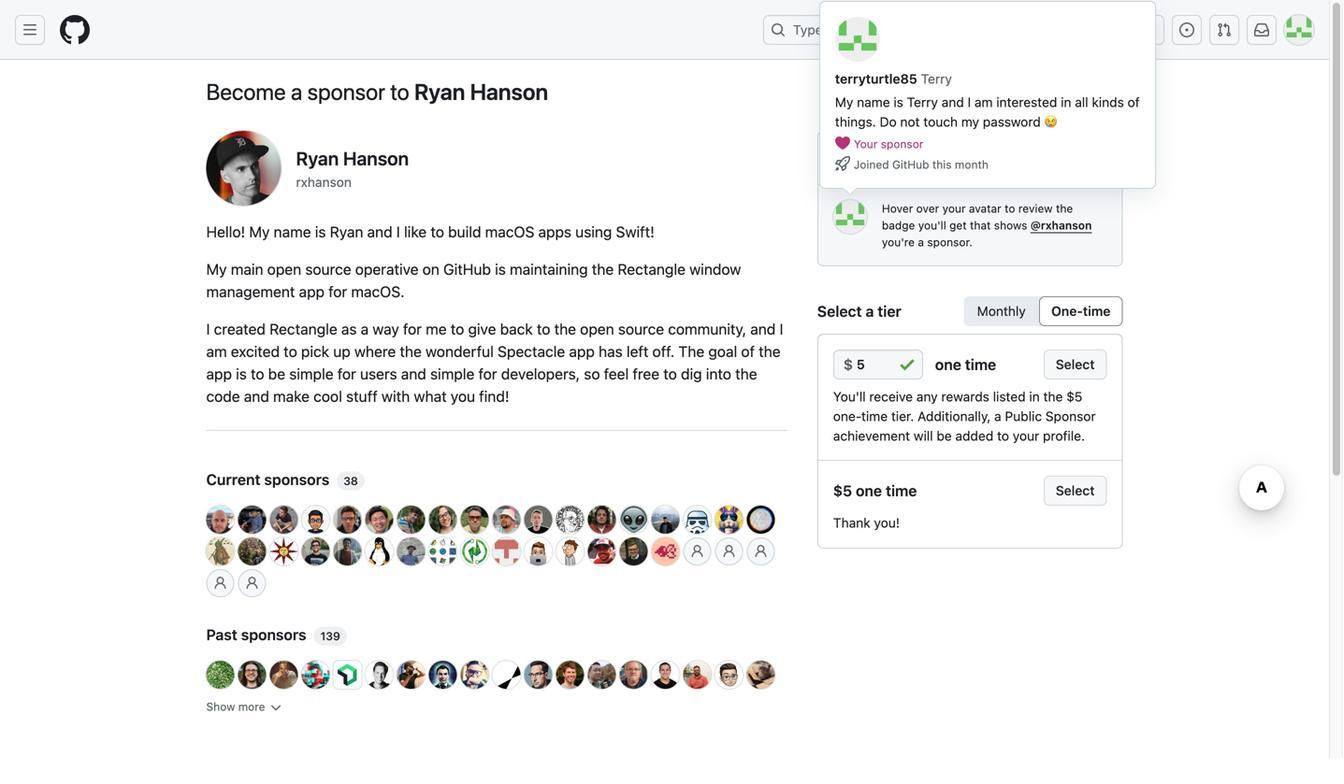 Task type: describe. For each thing, give the bounding box(es) containing it.
one-
[[1052, 304, 1083, 319]]

joined
[[854, 158, 889, 171]]

you'll
[[919, 219, 947, 232]]

2 simple from the left
[[430, 365, 475, 383]]

badge
[[882, 219, 915, 232]]

1 vertical spatial $5
[[833, 482, 852, 500]]

main
[[231, 261, 263, 278]]

and right community,
[[751, 320, 776, 338]]

triangle down image
[[1141, 21, 1156, 36]]

off.
[[653, 343, 675, 361]]

@rxhanson image
[[206, 131, 281, 206]]

ryan for is
[[330, 223, 363, 241]]

your inside you'll receive any rewards listed in the $5 one-time tier. additionally, a public sponsor achievement will be added to your profile.
[[1013, 429, 1040, 444]]

sponsors for current
[[264, 471, 330, 489]]

rewards
[[942, 389, 990, 405]]

@askedrelic image
[[556, 661, 584, 690]]

@samuela image
[[270, 506, 298, 534]]

show
[[206, 701, 235, 714]]

@rxhanson you're             a sponsor.
[[882, 219, 1092, 249]]

terryturtle85 link
[[835, 69, 918, 89]]

open inside i created rectangle as a way for me to give back to the open source community, and i am excited to pick up where the wonderful spectacle app has left off. the goal of the app is to be simple for users and simple for developers, so feel free to dig into the code and make cool stuff with what you find!
[[580, 320, 614, 338]]

1 vertical spatial terry
[[907, 94, 938, 110]]

to left pick
[[284, 343, 297, 361]]

@jcraig999 image
[[493, 538, 521, 566]]

open inside my main open source operative on github is maintaining the rectangle window management app for macos.
[[267, 261, 301, 278]]

your inside the hover over your avatar to review the badge you'll get that shows
[[943, 202, 966, 215]]

stuff
[[346, 388, 378, 406]]

up
[[333, 343, 351, 361]]

source inside i created rectangle as a way for me to give back to the open source community, and i am excited to pick up where the wonderful spectacle app has left off. the goal of the app is to be simple for users and simple for developers, so feel free to dig into the code and make cool stuff with what you find!
[[618, 320, 664, 338]]

i right community,
[[780, 320, 784, 338]]

what
[[414, 388, 447, 406]]

show more button
[[206, 699, 283, 716]]

@mrdavidlaing image
[[302, 506, 330, 534]]

0 vertical spatial one
[[935, 356, 962, 374]]

time inside you'll receive any rewards listed in the $5 one-time tier. additionally, a public sponsor achievement will be added to your profile.
[[862, 409, 888, 424]]

homepage image
[[60, 15, 90, 45]]

sponsor as
[[833, 150, 901, 166]]

to right like
[[431, 223, 444, 241]]

i inside the terryturtle85 terry my name is terry and i am interested in all kinds of things.  do not touch my password 😢
[[968, 94, 971, 110]]

swift!
[[616, 223, 655, 241]]

@okwichu image
[[524, 661, 552, 690]]

the inside you'll receive any rewards listed in the $5 one-time tier. additionally, a public sponsor achievement will be added to your profile.
[[1044, 389, 1063, 405]]

so
[[584, 365, 600, 383]]

you!
[[874, 516, 900, 531]]

make
[[273, 388, 310, 406]]

find!
[[479, 388, 509, 406]]

38
[[344, 475, 358, 488]]

get
[[950, 219, 967, 232]]

you
[[451, 388, 475, 406]]

a inside @rxhanson you're             a sponsor.
[[918, 236, 924, 249]]

0 vertical spatial sponsor
[[307, 79, 385, 105]]

rectangle inside i created rectangle as a way for me to give back to the open source community, and i am excited to pick up where the wonderful spectacle app has left off. the goal of the app is to be simple for users and simple for developers, so feel free to dig into the code and make cool stuff with what you find!
[[270, 320, 337, 338]]

build
[[448, 223, 481, 241]]

a right become
[[291, 79, 302, 105]]

0 vertical spatial as
[[887, 150, 901, 166]]

listed
[[993, 389, 1026, 405]]

@manavm1990 image
[[620, 506, 648, 534]]

terry link
[[921, 71, 952, 87]]

one-
[[833, 409, 862, 424]]

@hukl image
[[302, 661, 330, 690]]

into
[[706, 365, 732, 383]]

i left "created" on the left top of page
[[206, 320, 210, 338]]

thank you!
[[833, 516, 900, 531]]

for down up
[[338, 365, 356, 383]]

of inside the terryturtle85 terry my name is terry and i am interested in all kinds of things.  do not touch my password 😢
[[1128, 94, 1140, 110]]

macos.
[[351, 283, 405, 301]]

like
[[404, 223, 427, 241]]

the
[[679, 343, 705, 361]]

0 horizontal spatial private sponsor image
[[213, 576, 228, 591]]

using
[[576, 223, 612, 241]]

0 vertical spatial select
[[818, 303, 862, 320]]

current sponsors
[[206, 471, 333, 489]]

@purajit image
[[206, 538, 234, 566]]

monthly link
[[969, 301, 1035, 322]]

will
[[914, 429, 933, 444]]

review
[[1019, 202, 1053, 215]]

$5 one time
[[833, 482, 917, 500]]

@lumaxis image
[[397, 506, 425, 534]]

and inside the terryturtle85 terry my name is terry and i am interested in all kinds of things.  do not touch my password 😢
[[942, 94, 964, 110]]

your sponsor
[[854, 138, 924, 151]]

to right /
[[841, 22, 853, 37]]

@adamhill image
[[620, 661, 648, 690]]

ryan hanson rxhanson
[[296, 147, 409, 190]]

select a tier list
[[964, 297, 1123, 327]]

@weakish image
[[493, 661, 521, 690]]

free
[[633, 365, 660, 383]]

i created rectangle as a way for me to give back to the open source community, and i am excited to pick up where the wonderful spectacle app has left off. the goal of the app is to be simple for users and simple for developers, so feel free to dig into the code and make cool stuff with what you find!
[[206, 320, 784, 406]]

be inside you'll receive any rewards listed in the $5 one-time tier. additionally, a public sponsor achievement will be added to your profile.
[[937, 429, 952, 444]]

for left me
[[403, 320, 422, 338]]

apps
[[538, 223, 572, 241]]

public
[[1005, 409, 1042, 424]]

not
[[900, 114, 920, 130]]

1 private sponsor image from the left
[[722, 545, 737, 559]]

the inside the hover over your avatar to review the badge you'll get that shows
[[1056, 202, 1073, 215]]

wonderful
[[426, 343, 494, 361]]

hover
[[882, 202, 913, 215]]

2 private sponsor image from the left
[[754, 545, 769, 559]]

shows
[[994, 219, 1028, 232]]

avatar
[[969, 202, 1002, 215]]

in inside you'll receive any rewards listed in the $5 one-time tier. additionally, a public sponsor achievement will be added to your profile.
[[1030, 389, 1040, 405]]

@nisutec image
[[461, 538, 489, 566]]

@terryturtle85 image for @rxhanson
[[833, 200, 867, 234]]

1 horizontal spatial my
[[249, 223, 270, 241]]

@thejustinwalsh image
[[461, 661, 489, 690]]

joined github this month
[[854, 158, 989, 171]]

developers,
[[501, 365, 580, 383]]

type / to search
[[793, 22, 897, 37]]

1 horizontal spatial hanson
[[470, 79, 548, 105]]

goal
[[709, 343, 737, 361]]

is inside my main open source operative on github is maintaining the rectangle window management app for macos.
[[495, 261, 506, 278]]

interested
[[997, 94, 1058, 110]]

back
[[500, 320, 533, 338]]

management
[[206, 283, 295, 301]]

@chrisshyi image
[[429, 538, 457, 566]]

you'll receive any rewards listed in the $5 one-time tier. additionally, a public sponsor achievement will be added to your profile.
[[833, 389, 1096, 444]]

all
[[1075, 94, 1089, 110]]

@vesther image
[[715, 506, 743, 534]]

@mikealvarado image
[[302, 538, 330, 566]]

terryturtle85 terry my name is terry and i am interested in all kinds of things.  do not touch my password 😢
[[835, 71, 1140, 130]]

@plpxsk image
[[747, 506, 775, 534]]

one time
[[935, 356, 997, 374]]

you'll
[[833, 389, 866, 405]]

1 vertical spatial sponsor
[[881, 138, 924, 151]]

show more
[[206, 701, 268, 714]]

1 horizontal spatial private sponsor image
[[245, 576, 260, 591]]

@gulci image
[[270, 538, 298, 566]]

the right goal on the top of the page
[[759, 343, 781, 361]]

with
[[382, 388, 410, 406]]

Custom sponsorship amount number field
[[833, 350, 923, 380]]

am inside i created rectangle as a way for me to give back to the open source community, and i am excited to pick up where the wonderful spectacle app has left off. the goal of the app is to be simple for users and simple for developers, so feel free to dig into the code and make cool stuff with what you find!
[[206, 343, 227, 361]]

@binkus image
[[365, 538, 393, 566]]

😢
[[1045, 114, 1058, 130]]

users
[[360, 365, 397, 383]]

@anglepoised image
[[206, 506, 234, 534]]

give
[[468, 320, 496, 338]]

one-time
[[1052, 304, 1111, 319]]

@sudhirj image
[[270, 661, 298, 690]]

hover over your avatar to review the badge you'll get that shows
[[882, 202, 1073, 232]]

@iharkatkavets image
[[493, 506, 521, 534]]

tier.
[[892, 409, 914, 424]]

terryturtle85 for terryturtle85
[[939, 149, 1016, 164]]

select for 1st select button from the bottom
[[1056, 483, 1095, 499]]

a left tier on the top of the page
[[866, 303, 874, 320]]

is inside the terryturtle85 terry my name is terry and i am interested in all kinds of things.  do not touch my password 😢
[[894, 94, 904, 110]]

1 vertical spatial name
[[274, 223, 311, 241]]

search
[[857, 22, 897, 37]]



Task type: vqa. For each thing, say whether or not it's contained in the screenshot.
bottommost update-
no



Task type: locate. For each thing, give the bounding box(es) containing it.
the down using
[[592, 261, 614, 278]]

1 vertical spatial be
[[937, 429, 952, 444]]

left
[[627, 343, 649, 361]]

0 vertical spatial rectangle
[[618, 261, 686, 278]]

month
[[955, 158, 989, 171]]

am down user login and name element
[[975, 94, 993, 110]]

to inside the hover over your avatar to review the badge you'll get that shows
[[1005, 202, 1016, 215]]

app up "code"
[[206, 365, 232, 383]]

0 vertical spatial am
[[975, 94, 993, 110]]

to
[[841, 22, 853, 37], [390, 79, 409, 105], [1005, 202, 1016, 215], [431, 223, 444, 241], [451, 320, 464, 338], [537, 320, 551, 338], [284, 343, 297, 361], [251, 365, 264, 383], [664, 365, 677, 383], [997, 429, 1010, 444]]

me
[[426, 320, 447, 338]]

thank
[[833, 516, 871, 531]]

2 horizontal spatial private sponsor image
[[690, 545, 705, 559]]

$5
[[1067, 389, 1083, 405], [833, 482, 852, 500]]

1 horizontal spatial github
[[893, 158, 930, 171]]

1 vertical spatial your
[[1013, 429, 1040, 444]]

@wkillerud image
[[524, 506, 552, 534]]

1 horizontal spatial one
[[935, 356, 962, 374]]

0 horizontal spatial github
[[444, 261, 491, 278]]

is up do
[[894, 94, 904, 110]]

1 vertical spatial in
[[1030, 389, 1040, 405]]

@newrelic image
[[334, 661, 362, 690]]

your
[[854, 138, 878, 151]]

@svelle image
[[238, 538, 266, 566]]

your up get
[[943, 202, 966, 215]]

to right me
[[451, 320, 464, 338]]

select for 1st select button from the top
[[1056, 357, 1095, 372]]

on
[[423, 261, 440, 278]]

1 vertical spatial one
[[856, 482, 882, 500]]

1 horizontal spatial sponsor
[[881, 138, 924, 151]]

1 vertical spatial app
[[569, 343, 595, 361]]

ryan inside "ryan hanson rxhanson"
[[296, 147, 339, 169]]

source
[[305, 261, 351, 278], [618, 320, 664, 338]]

as inside i created rectangle as a way for me to give back to the open source community, and i am excited to pick up where the wonderful spectacle app has left off. the goal of the app is to be simple for users and simple for developers, so feel free to dig into the code and make cool stuff with what you find!
[[341, 320, 357, 338]]

chevron down image
[[268, 701, 283, 716]]

a left way
[[361, 320, 369, 338]]

@crow eh image
[[588, 506, 616, 534]]

for left "macos."
[[329, 283, 347, 301]]

2 vertical spatial my
[[206, 261, 227, 278]]

0 horizontal spatial as
[[341, 320, 357, 338]]

to left dig at the right of page
[[664, 365, 677, 383]]

sponsor down not
[[881, 138, 924, 151]]

is
[[894, 94, 904, 110], [315, 223, 326, 241], [495, 261, 506, 278], [236, 365, 247, 383]]

as
[[887, 150, 901, 166], [341, 320, 357, 338]]

@andymoe image
[[206, 661, 234, 690]]

1 horizontal spatial source
[[618, 320, 664, 338]]

added
[[956, 429, 994, 444]]

sponsors up @samuela image
[[264, 471, 330, 489]]

terryturtle85 up do
[[835, 71, 918, 87]]

$5 up thank at right
[[833, 482, 852, 500]]

private sponsor image down @vesther icon
[[722, 545, 737, 559]]

@iliayatsenko image
[[397, 538, 425, 566]]

created
[[214, 320, 266, 338]]

things.
[[835, 114, 876, 130]]

select button down profile.
[[1044, 476, 1107, 506]]

rxhanson
[[296, 174, 352, 190]]

0 horizontal spatial $5
[[833, 482, 852, 500]]

1 horizontal spatial private sponsor image
[[754, 545, 769, 559]]

past sponsors
[[206, 626, 310, 644]]

terry up not
[[907, 94, 938, 110]]

@scottrobertson image
[[397, 661, 425, 690]]

and up what
[[401, 365, 426, 383]]

rxhanson link
[[296, 173, 352, 192]]

hanson
[[470, 79, 548, 105], [343, 147, 409, 169]]

the right into
[[736, 365, 757, 383]]

0 vertical spatial open
[[267, 261, 301, 278]]

@mikejohnpage image
[[556, 538, 584, 566]]

private sponsor image
[[690, 545, 705, 559], [213, 576, 228, 591], [245, 576, 260, 591]]

time
[[1083, 304, 1111, 319], [965, 356, 997, 374], [862, 409, 888, 424], [886, 482, 917, 500]]

@iskore image
[[683, 506, 712, 534]]

github down your sponsor
[[893, 158, 930, 171]]

1 vertical spatial as
[[341, 320, 357, 338]]

name down rxhanson link
[[274, 223, 311, 241]]

open right main at left
[[267, 261, 301, 278]]

as up up
[[341, 320, 357, 338]]

@nat image
[[365, 661, 393, 690]]

user login and name element
[[835, 69, 1140, 89]]

ryan for to
[[414, 79, 465, 105]]

1 vertical spatial source
[[618, 320, 664, 338]]

the
[[1056, 202, 1073, 215], [592, 261, 614, 278], [554, 320, 576, 338], [400, 343, 422, 361], [759, 343, 781, 361], [736, 365, 757, 383], [1044, 389, 1063, 405]]

to inside you'll receive any rewards listed in the $5 one-time tier. additionally, a public sponsor achievement will be added to your profile.
[[997, 429, 1010, 444]]

name inside the terryturtle85 terry my name is terry and i am interested in all kinds of things.  do not touch my password 😢
[[857, 94, 890, 110]]

time inside 'link'
[[1083, 304, 1111, 319]]

is down rxhanson link
[[315, 223, 326, 241]]

rectangle down swift!
[[618, 261, 686, 278]]

0 horizontal spatial one
[[856, 482, 882, 500]]

feel
[[604, 365, 629, 383]]

is down macos
[[495, 261, 506, 278]]

additionally,
[[918, 409, 991, 424]]

0 vertical spatial sponsor
[[833, 150, 884, 166]]

@wgroeneveld image
[[747, 661, 775, 690]]

sponsor up "ryan hanson rxhanson"
[[307, 79, 385, 105]]

my inside my main open source operative on github is maintaining the rectangle window management app for macos.
[[206, 261, 227, 278]]

to down excited
[[251, 365, 264, 383]]

1 horizontal spatial app
[[299, 283, 325, 301]]

0 vertical spatial name
[[857, 94, 890, 110]]

1 vertical spatial hanson
[[343, 147, 409, 169]]

select left tier on the top of the page
[[818, 303, 862, 320]]

1 vertical spatial ryan hanson link
[[296, 145, 409, 173]]

achievement
[[833, 429, 910, 444]]

@aslilac image
[[429, 506, 457, 534]]

i
[[968, 94, 971, 110], [397, 223, 400, 241], [206, 320, 210, 338], [780, 320, 784, 338]]

/
[[829, 24, 835, 37]]

select down profile.
[[1056, 483, 1095, 499]]

am inside the terryturtle85 terry my name is terry and i am interested in all kinds of things.  do not touch my password 😢
[[975, 94, 993, 110]]

0 vertical spatial ryan hanson link
[[414, 75, 548, 109]]

time down @rxhanson
[[1083, 304, 1111, 319]]

1 horizontal spatial name
[[857, 94, 890, 110]]

1 vertical spatial ryan
[[296, 147, 339, 169]]

1 horizontal spatial $5
[[1067, 389, 1083, 405]]

0 horizontal spatial sponsor
[[307, 79, 385, 105]]

one-time link
[[1044, 301, 1119, 322]]

@franciosi image
[[238, 506, 266, 534]]

excited
[[231, 343, 280, 361]]

terry up touch on the top right of page
[[921, 71, 952, 87]]

0 horizontal spatial sponsor
[[833, 150, 884, 166]]

1 horizontal spatial rectangle
[[618, 261, 686, 278]]

0 horizontal spatial name
[[274, 223, 311, 241]]

my left main at left
[[206, 261, 227, 278]]

rectangle up pick
[[270, 320, 337, 338]]

0 vertical spatial ryan
[[414, 79, 465, 105]]

@terryturtle85 image
[[835, 17, 880, 62], [909, 147, 931, 169], [833, 200, 867, 234]]

simple down pick
[[289, 365, 334, 383]]

become
[[206, 79, 286, 105]]

spectacle
[[498, 343, 565, 361]]

my right hello!
[[249, 223, 270, 241]]

is down excited
[[236, 365, 247, 383]]

terryturtle85 inside the terryturtle85 terry my name is terry and i am interested in all kinds of things.  do not touch my password 😢
[[835, 71, 918, 87]]

is inside i created rectangle as a way for me to give back to the open source community, and i am excited to pick up where the wonderful spectacle app has left off. the goal of the app is to be simple for users and simple for developers, so feel free to dig into the code and make cool stuff with what you find!
[[236, 365, 247, 383]]

code
[[206, 388, 240, 406]]

a down you'll
[[918, 236, 924, 249]]

the inside my main open source operative on github is maintaining the rectangle window management app for macos.
[[592, 261, 614, 278]]

of inside i created rectangle as a way for me to give back to the open source community, and i am excited to pick up where the wonderful spectacle app has left off. the goal of the app is to be simple for users and simple for developers, so feel free to dig into the code and make cool stuff with what you find!
[[741, 343, 755, 361]]

notifications image
[[1255, 22, 1270, 37]]

pick
[[301, 343, 329, 361]]

my
[[835, 94, 854, 110], [249, 223, 270, 241], [206, 261, 227, 278]]

0 horizontal spatial of
[[741, 343, 755, 361]]

github right on
[[444, 261, 491, 278]]

0 vertical spatial $5
[[1067, 389, 1083, 405]]

@rxhanson link
[[1031, 219, 1092, 232]]

open up has
[[580, 320, 614, 338]]

of right goal on the top of the page
[[741, 343, 755, 361]]

source up "macos."
[[305, 261, 351, 278]]

to up "ryan hanson rxhanson"
[[390, 79, 409, 105]]

0 horizontal spatial ryan hanson link
[[296, 145, 409, 173]]

@bruceli image
[[588, 661, 616, 690]]

source inside my main open source operative on github is maintaining the rectangle window management app for macos.
[[305, 261, 351, 278]]

my main open source operative on github is maintaining the rectangle window management app for macos.
[[206, 261, 741, 301]]

be up make
[[268, 365, 285, 383]]

0 horizontal spatial your
[[943, 202, 966, 215]]

1 vertical spatial my
[[249, 223, 270, 241]]

@deltamualpha image
[[556, 506, 584, 534]]

one up thank you! at the bottom of the page
[[856, 482, 882, 500]]

this
[[933, 158, 952, 171]]

1 vertical spatial sponsors
[[241, 626, 306, 644]]

@beetrootpaul image
[[652, 538, 680, 566]]

0 vertical spatial @terryturtle85 image
[[835, 17, 880, 62]]

app inside my main open source operative on github is maintaining the rectangle window management app for macos.
[[299, 283, 325, 301]]

1 vertical spatial rectangle
[[270, 320, 337, 338]]

2 vertical spatial app
[[206, 365, 232, 383]]

any
[[917, 389, 938, 405]]

select
[[818, 303, 862, 320], [1056, 357, 1095, 372], [1056, 483, 1095, 499]]

touch
[[924, 114, 958, 130]]

in left all at the right top
[[1061, 94, 1072, 110]]

2 vertical spatial ryan
[[330, 223, 363, 241]]

the right the 'where'
[[400, 343, 422, 361]]

1 vertical spatial am
[[206, 343, 227, 361]]

2 horizontal spatial my
[[835, 94, 854, 110]]

as right the 'your'
[[887, 150, 901, 166]]

@terryturtle85 image up terryturtle85 link
[[835, 17, 880, 62]]

private sponsor image
[[722, 545, 737, 559], [754, 545, 769, 559]]

where
[[354, 343, 396, 361]]

for up find!
[[479, 365, 497, 383]]

one up rewards
[[935, 356, 962, 374]]

0 vertical spatial app
[[299, 283, 325, 301]]

0 vertical spatial hanson
[[470, 79, 548, 105]]

tier
[[878, 303, 902, 320]]

$5 inside you'll receive any rewards listed in the $5 one-time tier. additionally, a public sponsor achievement will be added to your profile.
[[1067, 389, 1083, 405]]

operative
[[355, 261, 419, 278]]

select down one-time 'link'
[[1056, 357, 1095, 372]]

and
[[942, 94, 964, 110], [367, 223, 393, 241], [751, 320, 776, 338], [401, 365, 426, 383], [244, 388, 269, 406]]

rocket image
[[835, 156, 850, 171]]

my up things.
[[835, 94, 854, 110]]

@jyc image
[[365, 506, 393, 534]]

to up spectacle
[[537, 320, 551, 338]]

sponsors up @sudhirj icon
[[241, 626, 306, 644]]

past
[[206, 626, 237, 644]]

@terryturtle85 image left hover on the top right
[[833, 200, 867, 234]]

and right "code"
[[244, 388, 269, 406]]

current
[[206, 471, 261, 489]]

0 vertical spatial in
[[1061, 94, 1072, 110]]

that
[[970, 219, 991, 232]]

@swr image
[[238, 661, 266, 690]]

my inside the terryturtle85 terry my name is terry and i am interested in all kinds of things.  do not touch my password 😢
[[835, 94, 854, 110]]

sponsor inside you'll receive any rewards listed in the $5 one-time tier. additionally, a public sponsor achievement will be added to your profile.
[[1046, 409, 1096, 424]]

of
[[1128, 94, 1140, 110], [741, 343, 755, 361]]

private sponsor image down @purajit icon
[[213, 576, 228, 591]]

sponsoring image
[[835, 136, 850, 151]]

profile.
[[1043, 429, 1085, 444]]

github inside my main open source operative on github is maintaining the rectangle window management app for macos.
[[444, 261, 491, 278]]

@ed flanagan image
[[652, 506, 680, 534]]

1 horizontal spatial open
[[580, 320, 614, 338]]

0 horizontal spatial hanson
[[343, 147, 409, 169]]

type
[[793, 22, 823, 37]]

issue opened image
[[1180, 22, 1195, 37]]

sponsor
[[307, 79, 385, 105], [881, 138, 924, 151]]

my
[[962, 114, 980, 130]]

git pull request image
[[1217, 22, 1232, 37]]

in up "public"
[[1030, 389, 1040, 405]]

1 horizontal spatial in
[[1061, 94, 1072, 110]]

@nolar image
[[461, 506, 489, 534]]

private sponsor image down '@svelle' image
[[245, 576, 260, 591]]

@solkaz image
[[334, 538, 362, 566]]

@pedromarins image
[[652, 661, 680, 690]]

@gutzbenj image
[[524, 538, 552, 566]]

a inside you'll receive any rewards listed in the $5 one-time tier. additionally, a public sponsor achievement will be added to your profile.
[[995, 409, 1002, 424]]

source up left
[[618, 320, 664, 338]]

0 horizontal spatial simple
[[289, 365, 334, 383]]

0 horizontal spatial rectangle
[[270, 320, 337, 338]]

1 horizontal spatial am
[[975, 94, 993, 110]]

be right will
[[937, 429, 952, 444]]

hanson inside "ryan hanson rxhanson"
[[343, 147, 409, 169]]

@kirby image
[[429, 661, 457, 690]]

1 select button from the top
[[1044, 350, 1107, 380]]

app up so
[[569, 343, 595, 361]]

1 simple from the left
[[289, 365, 334, 383]]

be
[[268, 365, 285, 383], [937, 429, 952, 444]]

0 vertical spatial source
[[305, 261, 351, 278]]

sponsor
[[833, 150, 884, 166], [1046, 409, 1096, 424]]

private sponsor image down @iskore "icon"
[[690, 545, 705, 559]]

terry
[[921, 71, 952, 87], [907, 94, 938, 110]]

1 vertical spatial sponsor
[[1046, 409, 1096, 424]]

hello! my name is ryan and i like to build macos apps using swift!
[[206, 223, 655, 241]]

@terryturtle85 image for terry
[[835, 17, 880, 62]]

0 horizontal spatial terryturtle85
[[835, 71, 918, 87]]

0 vertical spatial select button
[[1044, 350, 1107, 380]]

0 horizontal spatial am
[[206, 343, 227, 361]]

terryturtle85 down the my
[[939, 149, 1016, 164]]

dig
[[681, 365, 702, 383]]

select button down one-time 'link'
[[1044, 350, 1107, 380]]

2 vertical spatial @terryturtle85 image
[[833, 200, 867, 234]]

1 horizontal spatial simple
[[430, 365, 475, 383]]

sponsors for past
[[241, 626, 306, 644]]

name down terryturtle85 link
[[857, 94, 890, 110]]

@sterafix image
[[620, 538, 648, 566]]

you're
[[882, 236, 915, 249]]

@terryturtle85 image left this
[[909, 147, 931, 169]]

of right kinds
[[1128, 94, 1140, 110]]

0 vertical spatial github
[[893, 158, 930, 171]]

1 vertical spatial of
[[741, 343, 755, 361]]

0 horizontal spatial app
[[206, 365, 232, 383]]

i up the my
[[968, 94, 971, 110]]

1 vertical spatial github
[[444, 261, 491, 278]]

@peetmck image
[[588, 538, 616, 566]]

for
[[329, 283, 347, 301], [403, 320, 422, 338], [338, 365, 356, 383], [479, 365, 497, 383]]

simple down wonderful
[[430, 365, 475, 383]]

over
[[917, 202, 940, 215]]

become a sponsor to ryan hanson
[[206, 79, 548, 105]]

rectangle inside my main open source operative on github is maintaining the rectangle window management app for macos.
[[618, 261, 686, 278]]

am
[[975, 94, 993, 110], [206, 343, 227, 361]]

github
[[893, 158, 930, 171], [444, 261, 491, 278]]

the up @rxhanson link
[[1056, 202, 1073, 215]]

way
[[373, 320, 399, 338]]

your down "public"
[[1013, 429, 1040, 444]]

select a tier
[[818, 303, 902, 320]]

sponsor.
[[928, 236, 973, 249]]

@prathje image
[[715, 661, 743, 690]]

terryturtle85 for terryturtle85 terry my name is terry and i am interested in all kinds of things.  do not touch my password 😢
[[835, 71, 918, 87]]

0 vertical spatial sponsors
[[264, 471, 330, 489]]

1 horizontal spatial as
[[887, 150, 901, 166]]

rectangle
[[618, 261, 686, 278], [270, 320, 337, 338]]

terryturtle85
[[835, 71, 918, 87], [939, 149, 1016, 164]]

1 vertical spatial @terryturtle85 image
[[909, 147, 931, 169]]

time up rewards
[[965, 356, 997, 374]]

@robmcguinness image
[[334, 506, 362, 534]]

name
[[857, 94, 890, 110], [274, 223, 311, 241]]

am down "created" on the left top of page
[[206, 343, 227, 361]]

simple
[[289, 365, 334, 383], [430, 365, 475, 383]]

2 horizontal spatial app
[[569, 343, 595, 361]]

1 vertical spatial terryturtle85
[[939, 149, 1016, 164]]

1 horizontal spatial of
[[1128, 94, 1140, 110]]

0 vertical spatial your
[[943, 202, 966, 215]]

0 horizontal spatial be
[[268, 365, 285, 383]]

for inside my main open source operative on github is maintaining the rectangle window management app for macos.
[[329, 283, 347, 301]]

2 select button from the top
[[1044, 476, 1107, 506]]

0 horizontal spatial my
[[206, 261, 227, 278]]

and left like
[[367, 223, 393, 241]]

a down listed
[[995, 409, 1002, 424]]

0 horizontal spatial source
[[305, 261, 351, 278]]

to up shows
[[1005, 202, 1016, 215]]

be inside i created rectangle as a way for me to give back to the open source community, and i am excited to pick up where the wonderful spectacle app has left off. the goal of the app is to be simple for users and simple for developers, so feel free to dig into the code and make cool stuff with what you find!
[[268, 365, 285, 383]]

time up achievement
[[862, 409, 888, 424]]

1 vertical spatial select button
[[1044, 476, 1107, 506]]

the up profile.
[[1044, 389, 1063, 405]]

window
[[690, 261, 741, 278]]

2 vertical spatial select
[[1056, 483, 1095, 499]]

in inside the terryturtle85 terry my name is terry and i am interested in all kinds of things.  do not touch my password 😢
[[1061, 94, 1072, 110]]

$5 up profile.
[[1067, 389, 1083, 405]]

do
[[880, 114, 897, 130]]

i left like
[[397, 223, 400, 241]]

1 horizontal spatial terryturtle85
[[939, 149, 1016, 164]]

app up pick
[[299, 283, 325, 301]]

private sponsor image down @plpxsk icon
[[754, 545, 769, 559]]

1 horizontal spatial your
[[1013, 429, 1040, 444]]

0 vertical spatial my
[[835, 94, 854, 110]]

and up touch on the top right of page
[[942, 94, 964, 110]]

1 horizontal spatial sponsor
[[1046, 409, 1096, 424]]

0 vertical spatial be
[[268, 365, 285, 383]]

0 vertical spatial terry
[[921, 71, 952, 87]]

@alexblackie image
[[683, 661, 712, 690]]

0 vertical spatial of
[[1128, 94, 1140, 110]]

to down "public"
[[997, 429, 1010, 444]]

macos
[[485, 223, 535, 241]]

0 horizontal spatial open
[[267, 261, 301, 278]]

the up spectacle
[[554, 320, 576, 338]]

0 horizontal spatial in
[[1030, 389, 1040, 405]]

a inside i created rectangle as a way for me to give back to the open source community, and i am excited to pick up where the wonderful spectacle app has left off. the goal of the app is to be simple for users and simple for developers, so feel free to dig into the code and make cool stuff with what you find!
[[361, 320, 369, 338]]

@rxhanson
[[1031, 219, 1092, 232]]

$
[[844, 356, 853, 374]]

more
[[238, 701, 265, 714]]

time up you!
[[886, 482, 917, 500]]

1 horizontal spatial ryan hanson link
[[414, 75, 548, 109]]

community,
[[668, 320, 747, 338]]



